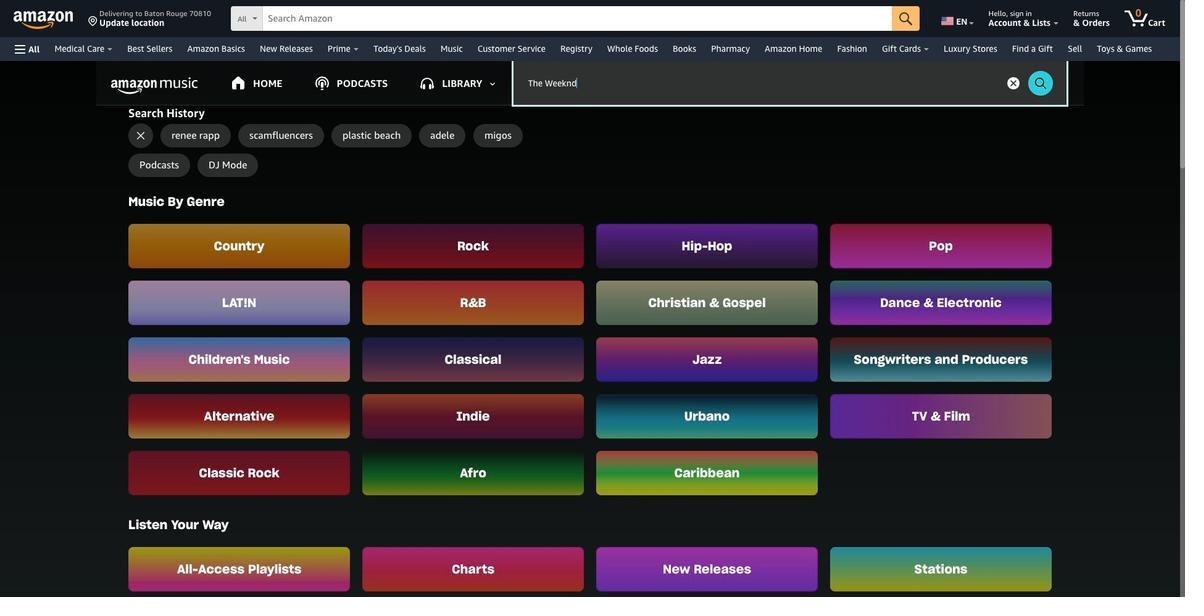 Task type: vqa. For each thing, say whether or not it's contained in the screenshot.
search field
yes



Task type: describe. For each thing, give the bounding box(es) containing it.
none search field inside navigation navigation
[[231, 6, 920, 32]]



Task type: locate. For each thing, give the bounding box(es) containing it.
amazon music image
[[111, 77, 198, 94]]

navigation navigation
[[0, 0, 1181, 61]]

None search field
[[231, 6, 920, 32]]

amazon image
[[14, 11, 73, 30]]

Search Amazon text field
[[263, 7, 893, 30]]

None submit
[[893, 6, 920, 31]]

none submit inside search field
[[893, 6, 920, 31]]

Search search field
[[514, 61, 1067, 105]]



